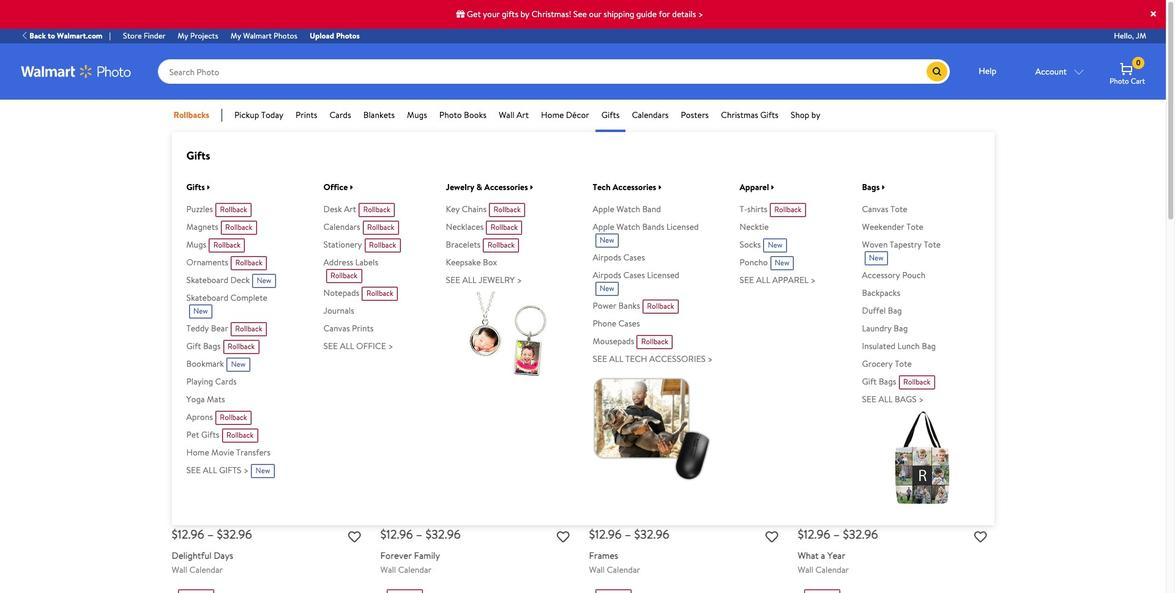 Task type: vqa. For each thing, say whether or not it's contained in the screenshot.
Deck
yes



Task type: locate. For each thing, give the bounding box(es) containing it.
1 horizontal spatial calendars link
[[324, 221, 360, 233]]

2 caret right image from the left
[[531, 184, 533, 191]]

see all apparel > link
[[740, 274, 816, 287]]

Search Personalized Calendars search field
[[177, 259, 506, 290]]

favorite this design image
[[348, 532, 361, 545], [766, 532, 778, 545], [974, 532, 987, 545]]

weekender
[[862, 221, 905, 233]]

caret right image
[[350, 184, 353, 191], [531, 184, 533, 191], [659, 184, 662, 191], [772, 184, 774, 191], [882, 184, 885, 191]]

1 airpods from the top
[[593, 252, 622, 264]]

0 horizontal spatial cards
[[215, 376, 237, 388]]

7 . from the left
[[815, 527, 817, 543]]

power banks link
[[593, 300, 640, 312]]

home
[[541, 109, 564, 121], [186, 447, 209, 459]]

account button
[[1022, 59, 1098, 84]]

prints left cards "link"
[[296, 109, 317, 121]]

playing cards link
[[186, 376, 237, 388]]

> inside power banks phone cases mousepads see all tech accessories  >
[[708, 353, 713, 366]]

2 horizontal spatial favorite this design image
[[974, 532, 987, 545]]

4 $ from the left
[[426, 527, 432, 543]]

all down keepsake box link on the top left
[[462, 274, 477, 287]]

1 watch from the top
[[617, 203, 640, 216]]

3 $ 12 . 96 – $ 32 . 96 from the left
[[589, 527, 670, 543]]

1 – from the left
[[207, 527, 214, 543]]

tote down best
[[907, 221, 924, 233]]

1 vertical spatial gift bags link
[[862, 376, 897, 388]]

1 vertical spatial home
[[186, 447, 209, 459]]

6 $ from the left
[[634, 527, 640, 543]]

magnets
[[186, 221, 218, 233]]

3 – from the left
[[625, 527, 631, 543]]

licensed down bands
[[647, 270, 679, 282]]

type button
[[327, 199, 374, 218]]

$ 12 . 96 – $ 32 . 96 up year
[[798, 527, 878, 543]]

gifts link
[[602, 109, 620, 122], [186, 181, 210, 193]]

journals link
[[324, 305, 354, 317]]

0 horizontal spatial canvas
[[324, 323, 350, 335]]

wall inside forever family wall calendar
[[380, 564, 396, 576]]

1 vertical spatial cases
[[624, 270, 645, 282]]

calendars link left "posters" link
[[632, 109, 669, 122]]

| inside the sort-select element
[[899, 202, 901, 214]]

| left best
[[899, 202, 901, 214]]

0 horizontal spatial prints
[[296, 109, 317, 121]]

photo left cart
[[1110, 76, 1129, 86]]

1 vertical spatial calendars link
[[182, 149, 219, 162]]

caret right image
[[207, 184, 210, 191]]

1 my from the left
[[178, 30, 188, 41]]

bracelets link
[[446, 239, 481, 251]]

× link
[[1149, 3, 1158, 24]]

4 . from the left
[[445, 527, 447, 543]]

see down pet
[[186, 465, 201, 477]]

0 horizontal spatial |
[[109, 30, 111, 41]]

2 angle down image from the left
[[466, 205, 470, 213]]

1 12 from the left
[[178, 527, 188, 543]]

my
[[178, 30, 188, 41], [231, 30, 241, 41]]

see inside teddy bear gift bags bookmark playing cards yoga mats aprons pet gifts home movie transfers see all gifts >
[[186, 465, 201, 477]]

2 – from the left
[[416, 527, 423, 543]]

cards up mats
[[215, 376, 237, 388]]

(1) for design themes (1)
[[452, 202, 461, 214]]

photo for photo books
[[439, 109, 462, 121]]

4 caret right image from the left
[[772, 184, 774, 191]]

bag up laundry bag 'link'
[[888, 305, 902, 317]]

12 up delightful
[[178, 527, 188, 543]]

1 horizontal spatial gift
[[862, 376, 877, 388]]

art inside desk art calendars stationery address labels
[[344, 203, 356, 216]]

> right office
[[388, 341, 393, 353]]

1 horizontal spatial art
[[517, 109, 529, 121]]

upload photos
[[310, 30, 360, 41]]

1 horizontal spatial rollback
[[600, 324, 627, 334]]

1 horizontal spatial by
[[812, 109, 821, 121]]

tapestry
[[890, 239, 922, 251]]

calendar inside forever family wall calendar
[[398, 564, 432, 576]]

0
[[1136, 58, 1141, 68]]

1 horizontal spatial photos
[[336, 30, 360, 41]]

gifts
[[602, 109, 620, 121], [760, 109, 779, 121], [186, 148, 210, 163], [186, 181, 205, 193], [201, 429, 219, 442]]

see down the canvas prints link
[[324, 341, 338, 353]]

1 vertical spatial apple
[[593, 221, 615, 233]]

1 vertical spatial watch
[[617, 221, 640, 233]]

> right jewelry
[[517, 274, 522, 287]]

1 horizontal spatial mugs link
[[407, 109, 427, 122]]

sort-select element
[[867, 202, 901, 215]]

angle down image inside type button
[[360, 205, 365, 213]]

projects
[[190, 30, 218, 41]]

0 vertical spatial mugs link
[[407, 109, 427, 122]]

(13)
[[289, 240, 306, 255]]

1 rollback from the left
[[182, 324, 209, 334]]

all down mousepads at the right bottom of the page
[[609, 353, 624, 366]]

wall down what
[[798, 564, 814, 576]]

apple down tech
[[593, 203, 615, 216]]

yoga mats link
[[186, 394, 225, 406]]

décor
[[566, 109, 589, 121]]

0 horizontal spatial favorite this design image
[[348, 532, 361, 545]]

5 96 from the left
[[608, 527, 622, 543]]

all down the canvas prints link
[[340, 341, 354, 353]]

canvas up weekender
[[862, 203, 889, 216]]

0 vertical spatial bag
[[888, 305, 902, 317]]

1 horizontal spatial |
[[899, 202, 901, 214]]

cases down banks
[[619, 318, 640, 330]]

by inside the sort-select element
[[886, 202, 895, 214]]

0 horizontal spatial calendars link
[[182, 149, 219, 162]]

caret right image for bags
[[882, 184, 885, 191]]

today
[[261, 109, 283, 121]]

gift bags link
[[186, 341, 221, 353], [862, 376, 897, 388]]

see inside t-shirts necktie socks poncho see all apparel >
[[740, 274, 754, 287]]

all inside t-shirts necktie socks poncho see all apparel >
[[756, 274, 770, 287]]

all left the gifts
[[203, 465, 217, 477]]

angle down image right key
[[466, 205, 470, 213]]

2 vertical spatial by
[[886, 202, 895, 214]]

all inside key chains necklaces bracelets keepsake box see all jewelry >
[[462, 274, 477, 287]]

3 32 from the left
[[640, 527, 653, 543]]

see down the poncho
[[740, 274, 754, 287]]

$ 12 . 96 – $ 32 . 96 up days
[[172, 527, 252, 543]]

my for my walmart photos
[[231, 30, 241, 41]]

0 horizontal spatial gifts link
[[186, 181, 210, 193]]

0 vertical spatial apple
[[593, 203, 615, 216]]

gifts right pet
[[201, 429, 219, 442]]

1 vertical spatial cards
[[215, 376, 237, 388]]

type
[[336, 202, 355, 214]]

– up frames wall calendar
[[625, 527, 631, 543]]

store finder
[[123, 30, 165, 41]]

1 vertical spatial canvas
[[324, 323, 350, 335]]

airpods up airpods cases licensed link on the top of page
[[593, 252, 622, 264]]

0 vertical spatial mugs
[[407, 109, 427, 121]]

mugs right blankets
[[407, 109, 427, 121]]

2 $ 12 . 96 – $ 32 . 96 from the left
[[380, 527, 461, 543]]

3 12 from the left
[[595, 527, 606, 543]]

0 vertical spatial prints
[[296, 109, 317, 121]]

calendars left posters
[[632, 109, 669, 121]]

1 horizontal spatial prints
[[352, 323, 374, 335]]

1 angle down image from the left
[[360, 205, 365, 213]]

1 caret right image from the left
[[350, 184, 353, 191]]

see all gifts > link
[[186, 465, 249, 477]]

| left store
[[109, 30, 111, 41]]

>
[[698, 8, 703, 20], [517, 274, 522, 287], [811, 274, 816, 287], [388, 341, 393, 353], [708, 353, 713, 366], [919, 394, 924, 406], [244, 465, 249, 477]]

1 vertical spatial by
[[812, 109, 821, 121]]

2 vertical spatial bags
[[879, 376, 897, 388]]

photo left books
[[439, 109, 462, 121]]

2 airpods from the top
[[593, 270, 622, 282]]

see all office > link
[[324, 341, 393, 353]]

caret right image up sort by |
[[882, 184, 885, 191]]

gifts link right décor in the top of the page
[[602, 109, 620, 122]]

0 horizontal spatial angle down image
[[360, 205, 365, 213]]

1 $ 12 . 96 – $ 32 . 96 from the left
[[172, 527, 252, 543]]

$ 12 . 96 – $ 32 . 96 for what
[[798, 527, 878, 543]]

2 horizontal spatial angle down image
[[524, 205, 529, 213]]

caret right image right apparel
[[772, 184, 774, 191]]

4 calendar from the left
[[816, 564, 849, 576]]

skateboard down ornaments
[[186, 274, 228, 287]]

calendars up caret right icon
[[182, 149, 219, 162]]

2 96 from the left
[[238, 527, 252, 543]]

accessories up the color
[[484, 181, 528, 193]]

details
[[672, 8, 696, 20]]

licensed right bands
[[667, 221, 699, 233]]

0 horizontal spatial home
[[186, 447, 209, 459]]

$ 12 . 96 – $ 32 . 96 up frames wall calendar
[[589, 527, 670, 543]]

$ 12 . 96 – $ 32 . 96 for forever
[[380, 527, 461, 543]]

> inside t-shirts necktie socks poncho see all apparel >
[[811, 274, 816, 287]]

apple down favorites
[[593, 221, 615, 233]]

calendar down frames
[[607, 564, 640, 576]]

see down keepsake
[[446, 274, 460, 287]]

– up days
[[207, 527, 214, 543]]

mugs link down magnets link
[[186, 239, 206, 251]]

calendars link
[[632, 109, 669, 122], [182, 149, 219, 162], [324, 221, 360, 233]]

0 vertical spatial gifts link
[[602, 109, 620, 122]]

tote
[[891, 203, 908, 216], [907, 221, 924, 233], [924, 239, 941, 251], [895, 358, 912, 371]]

12
[[178, 527, 188, 543], [386, 527, 397, 543], [595, 527, 606, 543], [804, 527, 815, 543]]

12 for delightful
[[178, 527, 188, 543]]

by right shop on the top of the page
[[812, 109, 821, 121]]

see down grocery
[[862, 394, 877, 406]]

8 96 from the left
[[865, 527, 878, 543]]

cases for banks
[[619, 318, 640, 330]]

photo cart
[[1110, 76, 1145, 86]]

caret right image inside office link
[[350, 184, 353, 191]]

caret right image for jewelry & accessories
[[531, 184, 533, 191]]

caret right image inside jewelry & accessories link
[[531, 184, 533, 191]]

2 favorite this design image from the left
[[766, 532, 778, 545]]

– for frames
[[625, 527, 631, 543]]

0 vertical spatial cards
[[330, 109, 351, 121]]

7 96 from the left
[[817, 527, 831, 543]]

2 watch from the top
[[617, 221, 640, 233]]

– up year
[[834, 527, 840, 543]]

0 horizontal spatial (1)
[[235, 202, 243, 214]]

7 $ from the left
[[798, 527, 804, 543]]

Search Photo text field
[[158, 59, 927, 84]]

art right desk
[[344, 203, 356, 216]]

my walmart photos
[[231, 30, 297, 41]]

1 vertical spatial bags
[[203, 341, 221, 353]]

0 vertical spatial photo
[[1110, 76, 1129, 86]]

– up family
[[416, 527, 423, 543]]

art for wall
[[517, 109, 529, 121]]

bag right lunch
[[922, 341, 936, 353]]

design themes (1)
[[392, 202, 461, 214]]

accessories up clear all
[[613, 181, 656, 193]]

0 vertical spatial licensed
[[667, 221, 699, 233]]

1 favorite this design image from the left
[[348, 532, 361, 545]]

32 for what a year
[[849, 527, 862, 543]]

4 – from the left
[[834, 527, 840, 543]]

2 12 from the left
[[386, 527, 397, 543]]

2 my from the left
[[231, 30, 241, 41]]

angle down image right the color
[[524, 205, 529, 213]]

0 horizontal spatial art
[[344, 203, 356, 216]]

back arrow image
[[21, 31, 29, 40]]

t-
[[740, 203, 747, 216]]

0 vertical spatial home
[[541, 109, 564, 121]]

sort
[[867, 202, 884, 214]]

> inside teddy bear gift bags bookmark playing cards yoga mats aprons pet gifts home movie transfers see all gifts >
[[244, 465, 249, 477]]

delightful
[[172, 550, 212, 563]]

wall down delightful
[[172, 564, 187, 576]]

> right the gifts
[[244, 465, 249, 477]]

1 vertical spatial |
[[899, 202, 901, 214]]

0 vertical spatial airpods
[[593, 252, 622, 264]]

jewelry & accessories image image
[[446, 292, 563, 387]]

3 96 from the left
[[399, 527, 413, 543]]

cards
[[330, 109, 351, 121], [215, 376, 237, 388]]

backpacks
[[862, 287, 901, 300]]

all down the poncho
[[756, 274, 770, 287]]

poncho link
[[740, 257, 768, 269]]

mugs inside puzzles magnets mugs ornaments skateboard deck skateboard complete
[[186, 239, 206, 251]]

0 horizontal spatial rollback
[[182, 324, 209, 334]]

96
[[191, 527, 204, 543], [238, 527, 252, 543], [399, 527, 413, 543], [447, 527, 461, 543], [608, 527, 622, 543], [656, 527, 670, 543], [817, 527, 831, 543], [865, 527, 878, 543]]

12 for forever
[[386, 527, 397, 543]]

favorite this design image for delightful days
[[348, 532, 361, 545]]

mugs link right blankets link
[[407, 109, 427, 122]]

calendar inside delightful days wall calendar
[[190, 564, 223, 576]]

puzzles
[[186, 203, 213, 216]]

prints up see all office > "link"
[[352, 323, 374, 335]]

1 horizontal spatial accessories
[[613, 181, 656, 193]]

wall down forever
[[380, 564, 396, 576]]

12 up what
[[804, 527, 815, 543]]

2 skateboard from the top
[[186, 292, 228, 304]]

photo books link
[[439, 109, 487, 122]]

1 vertical spatial airpods
[[593, 270, 622, 282]]

3 favorite this design image from the left
[[974, 532, 987, 545]]

2 calendar from the left
[[398, 564, 432, 576]]

apple watch band apple watch bands licensed
[[593, 203, 699, 233]]

$ up days
[[217, 527, 223, 543]]

my inside my walmart photos link
[[231, 30, 241, 41]]

gifts inside teddy bear gift bags bookmark playing cards yoga mats aprons pet gifts home movie transfers see all gifts >
[[201, 429, 219, 442]]

wall art link
[[499, 109, 529, 122]]

photos inside 'link'
[[336, 30, 360, 41]]

$ up family
[[426, 527, 432, 543]]

32 for forever family
[[432, 527, 445, 543]]

2 photos from the left
[[336, 30, 360, 41]]

1 vertical spatial skateboard
[[186, 292, 228, 304]]

$ up frames wall calendar
[[634, 527, 640, 543]]

gift bags link up bookmark link
[[186, 341, 221, 353]]

apparel link
[[740, 181, 774, 193]]

1 vertical spatial gift
[[862, 376, 877, 388]]

0 vertical spatial watch
[[617, 203, 640, 216]]

(1)
[[235, 202, 243, 214], [452, 202, 461, 214]]

2 horizontal spatial by
[[886, 202, 895, 214]]

1 horizontal spatial (1)
[[452, 202, 461, 214]]

stationery link
[[324, 239, 362, 251]]

transfers
[[236, 447, 271, 459]]

mugs down magnets link
[[186, 239, 206, 251]]

by for shop by
[[812, 109, 821, 121]]

chains
[[462, 203, 487, 216]]

3 angle down image from the left
[[524, 205, 529, 213]]

journals
[[324, 305, 354, 317]]

cases down "airpods  cases" link
[[624, 270, 645, 282]]

1 (1) from the left
[[235, 202, 243, 214]]

0 horizontal spatial by
[[521, 8, 530, 20]]

2 vertical spatial calendars link
[[324, 221, 360, 233]]

canvas prints link
[[324, 323, 374, 335]]

2 $ from the left
[[217, 527, 223, 543]]

all inside teddy bear gift bags bookmark playing cards yoga mats aprons pet gifts home movie transfers see all gifts >
[[203, 465, 217, 477]]

3 calendar from the left
[[607, 564, 640, 576]]

upload
[[310, 30, 334, 41]]

1 horizontal spatial favorite this design image
[[766, 532, 778, 545]]

1 calendar from the left
[[190, 564, 223, 576]]

cases inside power banks phone cases mousepads see all tech accessories  >
[[619, 318, 640, 330]]

skateboard down skateboard deck link
[[186, 292, 228, 304]]

by right gifts
[[521, 8, 530, 20]]

caret right image up band
[[659, 184, 662, 191]]

art left home décor
[[517, 109, 529, 121]]

bags link
[[862, 181, 885, 193]]

1 . from the left
[[188, 527, 191, 543]]

all left the bags on the bottom right of page
[[879, 394, 893, 406]]

1 horizontal spatial photo
[[1110, 76, 1129, 86]]

photos
[[274, 30, 297, 41], [336, 30, 360, 41]]

angle down image
[[360, 205, 365, 213], [466, 205, 470, 213], [524, 205, 529, 213]]

12 for frames
[[595, 527, 606, 543]]

5 caret right image from the left
[[882, 184, 885, 191]]

0 vertical spatial canvas
[[862, 203, 889, 216]]

to
[[48, 30, 55, 41]]

1 vertical spatial mugs
[[186, 239, 206, 251]]

1 vertical spatial mugs link
[[186, 239, 206, 251]]

tech accessories link
[[593, 181, 662, 193]]

duffel bag link
[[862, 305, 902, 317]]

$ up delightful
[[172, 527, 178, 543]]

calendar down year
[[816, 564, 849, 576]]

bear
[[211, 323, 228, 335]]

5 . from the left
[[606, 527, 608, 543]]

calendar down family
[[398, 564, 432, 576]]

bags up sort
[[862, 181, 880, 193]]

gifts link up all at the top left of the page
[[186, 181, 210, 193]]

$ up frames
[[589, 527, 595, 543]]

1 $ from the left
[[172, 527, 178, 543]]

4 12 from the left
[[804, 527, 815, 543]]

0 vertical spatial calendars link
[[632, 109, 669, 122]]

tote down insulated lunch bag link
[[895, 358, 912, 371]]

best
[[909, 203, 926, 215]]

1 96 from the left
[[191, 527, 204, 543]]

12 up frames
[[595, 527, 606, 543]]

4 32 from the left
[[849, 527, 862, 543]]

0 horizontal spatial accessories
[[484, 181, 528, 193]]

1 horizontal spatial angle down image
[[466, 205, 470, 213]]

mousepads link
[[593, 336, 634, 348]]

1 horizontal spatial canvas
[[862, 203, 889, 216]]

0 vertical spatial cases
[[624, 252, 645, 264]]

mats
[[207, 394, 225, 406]]

socks link
[[740, 239, 761, 251]]

forever family wall calendar
[[380, 550, 440, 576]]

rollback left bear
[[182, 324, 209, 334]]

laundry bag link
[[862, 323, 908, 335]]

my left projects
[[178, 30, 188, 41]]

caret right image for apparel
[[772, 184, 774, 191]]

0 horizontal spatial gift bags link
[[186, 341, 221, 353]]

$ up year
[[843, 527, 849, 543]]

canvas inside canvas tote weekender tote woven tapestry tote
[[862, 203, 889, 216]]

gifts
[[219, 465, 241, 477]]

bag up insulated lunch bag link
[[894, 323, 908, 335]]

8 $ from the left
[[843, 527, 849, 543]]

1 horizontal spatial gifts link
[[602, 109, 620, 122]]

cases up airpods cases licensed link on the top of page
[[624, 252, 645, 264]]

> right "accessories"
[[708, 353, 713, 366]]

1 horizontal spatial cards
[[330, 109, 351, 121]]

3 $ from the left
[[380, 527, 386, 543]]

1 vertical spatial gifts link
[[186, 181, 210, 193]]

pickup
[[234, 109, 259, 121]]

delightful days wall calendar
[[172, 550, 233, 576]]

0 vertical spatial gift
[[186, 341, 201, 353]]

home down pet
[[186, 447, 209, 459]]

0 vertical spatial art
[[517, 109, 529, 121]]

caret right image inside bags link
[[882, 184, 885, 191]]

1 vertical spatial art
[[344, 203, 356, 216]]

all inside accessory pouch backpacks duffel bag laundry bag insulated lunch bag grocery tote gift bags see all bags >
[[879, 394, 893, 406]]

clear all
[[616, 201, 647, 213]]

gifts right décor in the top of the page
[[602, 109, 620, 121]]

|
[[109, 30, 111, 41], [899, 202, 901, 214]]

caret right image inside tech accessories link
[[659, 184, 662, 191]]

home left décor in the top of the page
[[541, 109, 564, 121]]

0 vertical spatial by
[[521, 8, 530, 20]]

0 horizontal spatial gift
[[186, 341, 201, 353]]

1 32 from the left
[[223, 527, 236, 543]]

1 vertical spatial bag
[[894, 323, 908, 335]]

5 $ from the left
[[589, 527, 595, 543]]

angle down image right type
[[360, 205, 365, 213]]

2 (1) from the left
[[452, 202, 461, 214]]

art inside wall art link
[[517, 109, 529, 121]]

4 $ 12 . 96 – $ 32 . 96 from the left
[[798, 527, 878, 543]]

canvas down journals link
[[324, 323, 350, 335]]

0 horizontal spatial photo
[[439, 109, 462, 121]]

gifts up caret right icon
[[186, 148, 210, 163]]

1 vertical spatial prints
[[352, 323, 374, 335]]

aprons link
[[186, 412, 213, 424]]

0 horizontal spatial mugs
[[186, 239, 206, 251]]

my left walmart
[[231, 30, 241, 41]]

> right apparel
[[811, 274, 816, 287]]

0 vertical spatial skateboard
[[186, 274, 228, 287]]

0 horizontal spatial my
[[178, 30, 188, 41]]

my inside my projects link
[[178, 30, 188, 41]]

see down mousepads at the right bottom of the page
[[593, 353, 607, 366]]

key
[[446, 203, 460, 216]]

caret right image inside apparel link
[[772, 184, 774, 191]]

gifts left caret right icon
[[186, 181, 205, 193]]

gift inside accessory pouch backpacks duffel bag laundry bag insulated lunch bag grocery tote gift bags see all bags >
[[862, 376, 877, 388]]

desk art link
[[324, 203, 356, 216]]

2 . from the left
[[236, 527, 238, 543]]

mugs
[[407, 109, 427, 121], [186, 239, 206, 251]]

(1) for all filters (1)
[[235, 202, 243, 214]]

2 rollback from the left
[[600, 324, 627, 334]]

0 horizontal spatial mugs link
[[186, 239, 206, 251]]

2 vertical spatial cases
[[619, 318, 640, 330]]

2 32 from the left
[[432, 527, 445, 543]]

1 horizontal spatial my
[[231, 30, 241, 41]]

calendars up stationery link
[[324, 221, 360, 233]]

0 vertical spatial gift bags link
[[186, 341, 221, 353]]

3 caret right image from the left
[[659, 184, 662, 191]]

1 vertical spatial licensed
[[647, 270, 679, 282]]

rollback up "mousepads" link
[[600, 324, 627, 334]]

rollbacks link
[[174, 109, 222, 122]]

angle down image inside color "button"
[[524, 205, 529, 213]]

cases for cases
[[624, 270, 645, 282]]

see inside key chains necklaces bracelets keepsake box see all jewelry >
[[446, 274, 460, 287]]

angle down image for color
[[524, 205, 529, 213]]

mugs link
[[407, 109, 427, 122], [186, 239, 206, 251]]

key chains link
[[446, 203, 487, 216]]

photo for photo cart
[[1110, 76, 1129, 86]]

insulated
[[862, 341, 896, 353]]

0 horizontal spatial photos
[[274, 30, 297, 41]]

1 vertical spatial photo
[[439, 109, 462, 121]]

canvas inside notepads journals canvas prints see all office >
[[324, 323, 350, 335]]

jewelry
[[479, 274, 515, 287]]

airpods cases licensed link
[[593, 270, 679, 282]]



Task type: describe. For each thing, give the bounding box(es) containing it.
clear
[[616, 201, 637, 213]]

address labels link
[[324, 257, 378, 269]]

posters
[[681, 109, 709, 121]]

office link
[[324, 181, 353, 193]]

$ 12 . 96 – $ 32 . 96 for frames
[[589, 527, 670, 543]]

socks
[[740, 239, 761, 251]]

rollback for frames
[[600, 324, 627, 334]]

shipping
[[604, 8, 634, 20]]

bracelets
[[446, 239, 481, 251]]

– for what
[[834, 527, 840, 543]]

tech
[[593, 181, 611, 193]]

desk
[[324, 203, 342, 216]]

shop
[[791, 109, 810, 121]]

> inside notepads journals canvas prints see all office >
[[388, 341, 393, 353]]

gift inside teddy bear gift bags bookmark playing cards yoga mats aprons pet gifts home movie transfers see all gifts >
[[186, 341, 201, 353]]

see
[[573, 8, 587, 20]]

– for delightful
[[207, 527, 214, 543]]

tech accessories image image
[[593, 371, 710, 489]]

stationery
[[324, 239, 362, 251]]

tote right tapestry
[[924, 239, 941, 251]]

clear all link
[[616, 201, 647, 214]]

jm
[[1136, 30, 1147, 41]]

rollback for delightful
[[182, 324, 209, 334]]

mousepads
[[593, 336, 634, 348]]

christmas gifts link
[[721, 109, 779, 122]]

banks
[[619, 300, 640, 312]]

×
[[1149, 3, 1158, 24]]

1 horizontal spatial gift bags link
[[862, 376, 897, 388]]

get
[[467, 8, 481, 20]]

bags inside accessory pouch backpacks duffel bag laundry bag insulated lunch bag grocery tote gift bags see all bags >
[[879, 376, 897, 388]]

angle down image for type
[[360, 205, 365, 213]]

lunch
[[898, 341, 920, 353]]

apple watch band link
[[593, 203, 661, 216]]

see inside accessory pouch backpacks duffel bag laundry bag insulated lunch bag grocery tote gift bags see all bags >
[[862, 394, 877, 406]]

my projects
[[178, 30, 218, 41]]

magnifying glass image
[[932, 66, 943, 77]]

calendars left the (13)
[[239, 240, 286, 255]]

32 for frames
[[640, 527, 653, 543]]

see inside notepads journals canvas prints see all office >
[[324, 341, 338, 353]]

see inside power banks phone cases mousepads see all tech accessories  >
[[593, 353, 607, 366]]

wall inside frames wall calendar
[[589, 564, 605, 576]]

> inside accessory pouch backpacks duffel bag laundry bag insulated lunch bag grocery tote gift bags see all bags >
[[919, 394, 924, 406]]

phone
[[593, 318, 617, 330]]

all
[[196, 202, 206, 214]]

2 apple from the top
[[593, 221, 615, 233]]

labels
[[355, 257, 378, 269]]

wall right books
[[499, 109, 515, 121]]

hello,
[[1114, 30, 1134, 41]]

duffel
[[862, 305, 886, 317]]

hello, jm
[[1114, 30, 1147, 41]]

movie
[[211, 447, 234, 459]]

for
[[659, 8, 670, 20]]

caret right image for tech accessories
[[659, 184, 662, 191]]

skateboard complete link
[[186, 292, 267, 304]]

pet gifts link
[[186, 429, 219, 442]]

puzzles link
[[186, 203, 213, 216]]

0 vertical spatial bags
[[862, 181, 880, 193]]

t-shirts necktie socks poncho see all apparel >
[[740, 203, 816, 287]]

aprons
[[186, 412, 213, 424]]

insulated lunch bag link
[[862, 341, 936, 353]]

ornaments link
[[186, 257, 228, 269]]

puzzles magnets mugs ornaments skateboard deck skateboard complete
[[186, 203, 267, 304]]

pet
[[186, 429, 199, 442]]

weekender tote link
[[862, 221, 924, 233]]

our
[[589, 8, 602, 20]]

1 skateboard from the top
[[186, 274, 228, 287]]

bags inside teddy bear gift bags bookmark playing cards yoga mats aprons pet gifts home movie transfers see all gifts >
[[203, 341, 221, 353]]

home inside teddy bear gift bags bookmark playing cards yoga mats aprons pet gifts home movie transfers see all gifts >
[[186, 447, 209, 459]]

bags image image
[[862, 412, 980, 506]]

necklaces
[[446, 221, 484, 233]]

6 96 from the left
[[656, 527, 670, 543]]

gifts right the christmas
[[760, 109, 779, 121]]

power
[[593, 300, 617, 312]]

pickup today
[[234, 109, 283, 121]]

art for desk
[[344, 203, 356, 216]]

licensed inside apple watch band apple watch bands licensed
[[667, 221, 699, 233]]

t-shirts link
[[740, 203, 768, 216]]

licensed inside 'airpods  cases airpods cases licensed'
[[647, 270, 679, 282]]

teddy
[[186, 323, 209, 335]]

poncho
[[740, 257, 768, 269]]

apparel
[[740, 181, 769, 193]]

days
[[214, 550, 233, 563]]

what
[[798, 550, 819, 563]]

1 photos from the left
[[274, 30, 297, 41]]

cards link
[[330, 109, 351, 122]]

best sellers button
[[901, 197, 994, 221]]

playing
[[186, 376, 213, 388]]

1 apple from the top
[[593, 203, 615, 216]]

1 accessories from the left
[[484, 181, 528, 193]]

help link
[[966, 59, 1010, 84]]

shirts
[[747, 203, 768, 216]]

favorite this design image for what a year
[[974, 532, 987, 545]]

wall inside delightful days wall calendar
[[172, 564, 187, 576]]

favorite this design image
[[557, 532, 570, 545]]

home décor link
[[541, 109, 589, 122]]

teddy bear link
[[186, 323, 228, 335]]

calendar inside what a year wall calendar
[[816, 564, 849, 576]]

account
[[1036, 66, 1067, 78]]

1 horizontal spatial home
[[541, 109, 564, 121]]

tote left best
[[891, 203, 908, 216]]

> right details
[[698, 8, 703, 20]]

laundry
[[862, 323, 892, 335]]

filters
[[209, 202, 233, 214]]

32 for delightful days
[[223, 527, 236, 543]]

what a year wall calendar
[[798, 550, 849, 576]]

walmart.com
[[57, 30, 102, 41]]

posters link
[[681, 109, 709, 122]]

> inside key chains necklaces bracelets keepsake box see all jewelry >
[[517, 274, 522, 287]]

accessory pouch backpacks duffel bag laundry bag insulated lunch bag grocery tote gift bags see all bags >
[[862, 270, 936, 406]]

wall inside what a year wall calendar
[[798, 564, 814, 576]]

4 96 from the left
[[447, 527, 461, 543]]

all inside power banks phone cases mousepads see all tech accessories  >
[[609, 353, 624, 366]]

by for sort by |
[[886, 202, 895, 214]]

my for my projects
[[178, 30, 188, 41]]

gift image
[[456, 10, 465, 18]]

cards inside teddy bear gift bags bookmark playing cards yoga mats aprons pet gifts home movie transfers see all gifts >
[[215, 376, 237, 388]]

$ 12 . 96 – $ 32 . 96 for delightful
[[172, 527, 252, 543]]

12 for what
[[804, 527, 815, 543]]

accessory
[[862, 270, 900, 282]]

3 . from the left
[[397, 527, 399, 543]]

tote inside accessory pouch backpacks duffel bag laundry bag insulated lunch bag grocery tote gift bags see all bags >
[[895, 358, 912, 371]]

prints inside notepads journals canvas prints see all office >
[[352, 323, 374, 335]]

see all jewelry > link
[[446, 274, 522, 287]]

bands
[[642, 221, 665, 233]]

sellers
[[928, 203, 952, 215]]

wall art
[[499, 109, 529, 121]]

grocery tote link
[[862, 358, 912, 371]]

finder
[[144, 30, 165, 41]]

calendar inside frames wall calendar
[[607, 564, 640, 576]]

keepsake box link
[[446, 257, 497, 269]]

family
[[414, 550, 440, 563]]

favorite this design image for frames
[[766, 532, 778, 545]]

walmart
[[243, 30, 272, 41]]

prints link
[[296, 109, 317, 122]]

1 horizontal spatial mugs
[[407, 109, 427, 121]]

2 accessories from the left
[[613, 181, 656, 193]]

office
[[324, 181, 348, 193]]

calendars inside desk art calendars stationery address labels
[[324, 221, 360, 233]]

notepads journals canvas prints see all office >
[[324, 287, 393, 353]]

necklaces link
[[446, 221, 484, 233]]

8 . from the left
[[862, 527, 865, 543]]

caret right image for office
[[350, 184, 353, 191]]

all inside notepads journals canvas prints see all office >
[[340, 341, 354, 353]]

2 vertical spatial bag
[[922, 341, 936, 353]]

2 horizontal spatial calendars link
[[632, 109, 669, 122]]

– for forever
[[416, 527, 423, 543]]

0 vertical spatial |
[[109, 30, 111, 41]]

&
[[477, 181, 482, 193]]

6 . from the left
[[653, 527, 656, 543]]

bags
[[895, 394, 917, 406]]



